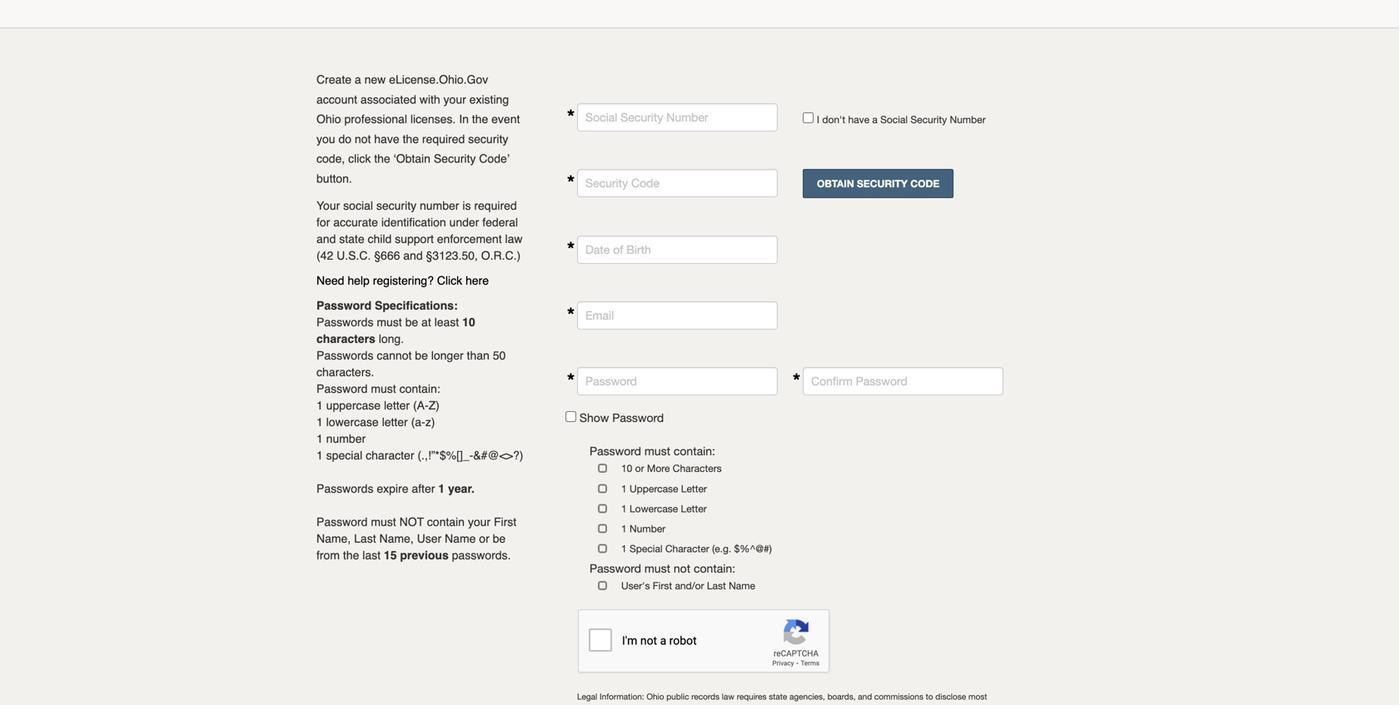 Task type: vqa. For each thing, say whether or not it's contained in the screenshot.
the most
yes



Task type: locate. For each thing, give the bounding box(es) containing it.
0 horizontal spatial not
[[355, 132, 371, 146]]

1 number
[[621, 523, 666, 535]]

10 down password must contain:
[[621, 463, 633, 475]]

0 vertical spatial number
[[420, 199, 459, 212]]

letter left (a- at the left bottom
[[384, 399, 410, 412]]

0 horizontal spatial name
[[445, 532, 476, 545]]

§3123.50,
[[426, 249, 478, 262]]

letter for 1 lowercase letter
[[681, 503, 707, 515]]

previous
[[400, 549, 449, 562]]

1 horizontal spatial required
[[474, 199, 517, 212]]

password down show password
[[590, 445, 641, 458]]

0 vertical spatial law
[[505, 232, 523, 246]]

unchecked image
[[598, 483, 621, 493], [598, 504, 621, 514], [598, 544, 621, 554], [598, 580, 621, 590]]

child
[[368, 232, 392, 246]]

15
[[384, 549, 397, 562]]

help
[[348, 274, 370, 287]]

0 vertical spatial or
[[635, 463, 644, 475]]

$%^@#)
[[734, 543, 772, 555]]

must up long.
[[377, 316, 402, 329]]

contain: inside long. passwords cannot be longer than 50 characters. password must contain: 1 uppercase letter (a-z) 1 lowercase letter (a-z) 1 number 1 special character (.,!"*$%[]_-&#@<>?)
[[400, 382, 440, 396]]

password down need
[[317, 299, 372, 312]]

new
[[365, 73, 386, 86]]

0 vertical spatial passwords
[[317, 316, 374, 329]]

first inside password must not contain your first name, last name, user name or                                  be from the last
[[494, 515, 517, 529]]

10 right least
[[462, 316, 475, 329]]

need help registering? click here
[[317, 274, 489, 287]]

disclose
[[936, 692, 966, 702]]

2 letter from the top
[[681, 503, 707, 515]]

1 uppercase letter
[[621, 483, 707, 495]]

0 horizontal spatial state
[[339, 232, 365, 246]]

security up code'
[[468, 132, 508, 146]]

password down characters.
[[317, 382, 368, 396]]

specifications:
[[375, 299, 458, 312]]

must inside long. passwords cannot be longer than 50 characters. password must contain: 1 uppercase letter (a-z) 1 lowercase letter (a-z) 1 number 1 special character (.,!"*$%[]_-&#@<>?)
[[371, 382, 396, 396]]

show password
[[576, 411, 664, 425]]

1 name, from the left
[[317, 532, 351, 545]]

0 horizontal spatial number
[[326, 432, 366, 445]]

social
[[343, 199, 373, 212]]

1 vertical spatial required
[[474, 199, 517, 212]]

1 horizontal spatial ohio
[[647, 692, 664, 702]]

0 horizontal spatial 10
[[462, 316, 475, 329]]

1 horizontal spatial 10
[[621, 463, 633, 475]]

be left the longer
[[415, 349, 428, 362]]

must down special
[[645, 562, 671, 575]]

1 vertical spatial unchecked image
[[598, 524, 621, 534]]

more
[[647, 463, 670, 475]]

required up federal
[[474, 199, 517, 212]]

2 passwords from the top
[[317, 349, 374, 362]]

or inside password must not contain your first name, last name, user name or                                  be from the last
[[479, 532, 490, 545]]

1 vertical spatial last
[[707, 580, 726, 592]]

2 unchecked image from the top
[[598, 524, 621, 534]]

name, up from
[[317, 532, 351, 545]]

unchecked image for 1 number
[[598, 524, 621, 534]]

0 vertical spatial be
[[405, 316, 418, 329]]

0 horizontal spatial number
[[630, 523, 666, 535]]

0 horizontal spatial required
[[422, 132, 465, 146]]

unchecked image up 1 number
[[598, 504, 621, 514]]

password inside long. passwords cannot be longer than 50 characters. password must contain: 1 uppercase letter (a-z) 1 lowercase letter (a-z) 1 number 1 special character (.,!"*$%[]_-&#@<>?)
[[317, 382, 368, 396]]

ohio inside legal information: ohio public records law requires state agencies, boards, and commissions to disclose most documents and records, including electronic records.  therefore, information submitted through this web site ma
[[647, 692, 664, 702]]

required down licenses.
[[422, 132, 465, 146]]

a left "new"
[[355, 73, 361, 86]]

0 vertical spatial first
[[494, 515, 517, 529]]

0 vertical spatial name
[[445, 532, 476, 545]]

1 horizontal spatial or
[[635, 463, 644, 475]]

2 vertical spatial be
[[493, 532, 506, 545]]

1 unchecked image from the top
[[598, 463, 621, 473]]

a inside create a new elicense.ohio.gov account associated with your existing ohio professional licenses. in the event you do not have the required security code, click the 'obtain security code' button.
[[355, 73, 361, 86]]

1 horizontal spatial your
[[468, 515, 491, 529]]

Password password field
[[577, 367, 778, 396]]

1 horizontal spatial name,
[[379, 532, 414, 545]]

expire
[[377, 482, 409, 495]]

security up identification
[[376, 199, 417, 212]]

cannot
[[377, 349, 412, 362]]

and/or
[[675, 580, 704, 592]]

0 horizontal spatial name,
[[317, 532, 351, 545]]

professional
[[344, 113, 407, 126]]

documents
[[577, 704, 619, 706]]

law
[[505, 232, 523, 246], [722, 692, 735, 702]]

1 vertical spatial law
[[722, 692, 735, 702]]

legal information: ohio public records law requires state agencies, boards, and commissions to disclose most documents and records, including electronic records.  therefore, information submitted through this web site ma
[[577, 692, 1003, 706]]

passwords up characters.
[[317, 349, 374, 362]]

your right contain
[[468, 515, 491, 529]]

3 passwords from the top
[[317, 482, 374, 495]]

1 vertical spatial have
[[374, 132, 400, 146]]

contain: up characters
[[674, 445, 716, 458]]

unchecked image down password must not contain:
[[598, 580, 621, 590]]

law up o.r.c.)
[[505, 232, 523, 246]]

1 vertical spatial contain:
[[674, 445, 716, 458]]

social up 'security code'
[[586, 110, 618, 124]]

1 horizontal spatial state
[[769, 692, 787, 702]]

security inside create a new elicense.ohio.gov account associated with your existing ohio professional licenses. in the event you do not have the required security code, click the 'obtain security code' button.
[[434, 152, 476, 166]]

1 vertical spatial number
[[326, 432, 366, 445]]

0 horizontal spatial your
[[444, 93, 466, 106]]

last right and/or
[[707, 580, 726, 592]]

0 vertical spatial 10
[[462, 316, 475, 329]]

user
[[417, 532, 442, 545]]

records.
[[745, 704, 775, 706]]

the left the last
[[343, 549, 359, 562]]

1 vertical spatial letter
[[382, 416, 408, 429]]

1 vertical spatial not
[[674, 562, 691, 575]]

'obtain
[[394, 152, 431, 166]]

letter
[[384, 399, 410, 412], [382, 416, 408, 429]]

or up passwords.
[[479, 532, 490, 545]]

0 horizontal spatial security
[[376, 199, 417, 212]]

0 horizontal spatial last
[[354, 532, 376, 545]]

password
[[317, 299, 372, 312], [586, 375, 637, 388], [856, 375, 908, 388], [317, 382, 368, 396], [613, 411, 664, 425], [590, 445, 641, 458], [317, 515, 368, 529], [590, 562, 641, 575]]

passwords
[[317, 316, 374, 329], [317, 349, 374, 362], [317, 482, 374, 495]]

required
[[422, 132, 465, 146], [474, 199, 517, 212]]

50
[[493, 349, 506, 362]]

passwords up characters
[[317, 316, 374, 329]]

social right don't
[[881, 114, 908, 125]]

longer
[[431, 349, 464, 362]]

1 vertical spatial security
[[376, 199, 417, 212]]

4 unchecked image from the top
[[598, 580, 621, 590]]

required inside "your social security number is required for accurate identification under federal and state child support enforcement law (42 u.s.c. §666 and §3123.50, o.r.c.)"
[[474, 199, 517, 212]]

1 horizontal spatial last
[[707, 580, 726, 592]]

1 horizontal spatial name
[[729, 580, 755, 592]]

3 unchecked image from the top
[[598, 544, 621, 554]]

unchecked image left the uppercase
[[598, 483, 621, 493]]

ohio inside create a new elicense.ohio.gov account associated with your existing ohio professional licenses. in the event you do not have the required security code, click the 'obtain security code' button.
[[317, 113, 341, 126]]

first up passwords.
[[494, 515, 517, 529]]

must left not
[[371, 515, 396, 529]]

your inside password must not contain your first name, last name, user name or                                  be from the last
[[468, 515, 491, 529]]

name
[[445, 532, 476, 545], [729, 580, 755, 592]]

code,
[[317, 152, 345, 166]]

therefore,
[[778, 704, 815, 706]]

last inside password must not contain your first name, last name, user name or                                  be from the last
[[354, 532, 376, 545]]

state up records.
[[769, 692, 787, 702]]

law up electronic
[[722, 692, 735, 702]]

submitted
[[862, 704, 899, 706]]

1 vertical spatial ohio
[[647, 692, 664, 702]]

name down $%^@#)
[[729, 580, 755, 592]]

legal
[[577, 692, 598, 702]]

None checkbox
[[566, 412, 576, 422]]

1 horizontal spatial first
[[653, 580, 672, 592]]

1 horizontal spatial a
[[872, 114, 878, 125]]

0 horizontal spatial a
[[355, 73, 361, 86]]

1 vertical spatial or
[[479, 532, 490, 545]]

0 vertical spatial letter
[[681, 483, 707, 495]]

2 vertical spatial passwords
[[317, 482, 374, 495]]

(.,!"*$%[]_-
[[418, 449, 473, 462]]

10 for 10 or more characters
[[621, 463, 633, 475]]

letter down '1 uppercase letter'
[[681, 503, 707, 515]]

passwords down special
[[317, 482, 374, 495]]

security inside "your social security number is required for accurate identification under federal and state child support enforcement law (42 u.s.c. §666 and §3123.50, o.r.c.)"
[[376, 199, 417, 212]]

must for password must not contain your first name, last name, user name or                                  be from the last
[[371, 515, 396, 529]]

letter down characters
[[681, 483, 707, 495]]

long.
[[379, 332, 404, 346]]

code'
[[479, 152, 510, 166]]

None button
[[803, 169, 954, 198]]

contain: up (a- at the left bottom
[[400, 382, 440, 396]]

0 horizontal spatial law
[[505, 232, 523, 246]]

and
[[317, 232, 336, 246], [403, 249, 423, 262], [858, 692, 872, 702], [621, 704, 635, 706]]

here
[[466, 274, 489, 287]]

1 horizontal spatial law
[[722, 692, 735, 702]]

password inside password specifications: passwords must be at least
[[317, 299, 372, 312]]

be left at
[[405, 316, 418, 329]]

state
[[339, 232, 365, 246], [769, 692, 787, 702]]

1 unchecked image from the top
[[598, 483, 621, 493]]

number up special
[[326, 432, 366, 445]]

1 vertical spatial be
[[415, 349, 428, 362]]

last up the last
[[354, 532, 376, 545]]

1 vertical spatial your
[[468, 515, 491, 529]]

1 vertical spatial a
[[872, 114, 878, 125]]

must for password must not contain:
[[645, 562, 671, 575]]

or left more
[[635, 463, 644, 475]]

contain:
[[400, 382, 440, 396], [674, 445, 716, 458], [694, 562, 736, 575]]

name up 15 previous passwords.
[[445, 532, 476, 545]]

1 vertical spatial state
[[769, 692, 787, 702]]

password must not contain your first name, last name, user name or                                  be from the last
[[317, 515, 517, 562]]

0 vertical spatial letter
[[384, 399, 410, 412]]

account
[[317, 93, 357, 106]]

0 horizontal spatial first
[[494, 515, 517, 529]]

1 horizontal spatial number
[[667, 110, 709, 124]]

don't
[[822, 114, 846, 125]]

email
[[586, 309, 614, 323]]

unchecked image left special
[[598, 544, 621, 554]]

10 inside 10 characters
[[462, 316, 475, 329]]

0 vertical spatial ohio
[[317, 113, 341, 126]]

the inside password must not contain your first name, last name, user name or                                  be from the last
[[343, 549, 359, 562]]

unchecked image down password must contain:
[[598, 463, 621, 473]]

not right do
[[355, 132, 371, 146]]

1 horizontal spatial security
[[468, 132, 508, 146]]

records
[[692, 692, 720, 702]]

0 vertical spatial contain:
[[400, 382, 440, 396]]

15 previous passwords.
[[384, 549, 511, 562]]

z)
[[425, 416, 435, 429]]

first down password must not contain:
[[653, 580, 672, 592]]

first
[[494, 515, 517, 529], [653, 580, 672, 592]]

must up uppercase
[[371, 382, 396, 396]]

0 vertical spatial required
[[422, 132, 465, 146]]

you
[[317, 132, 335, 146]]

must up more
[[645, 445, 671, 458]]

state up u.s.c.
[[339, 232, 365, 246]]

be up passwords.
[[493, 532, 506, 545]]

and down support
[[403, 249, 423, 262]]

your up in
[[444, 93, 466, 106]]

number inside "your social security number is required for accurate identification under federal and state child support enforcement law (42 u.s.c. §666 and §3123.50, o.r.c.)"
[[420, 199, 459, 212]]

contain: down (e.g.
[[694, 562, 736, 575]]

unchecked image
[[598, 463, 621, 473], [598, 524, 621, 534]]

unchecked image for 10 or more characters
[[598, 463, 621, 473]]

1 passwords from the top
[[317, 316, 374, 329]]

have inside create a new elicense.ohio.gov account associated with your existing ohio professional licenses. in the event you do not have the required security code, click the 'obtain security code' button.
[[374, 132, 400, 146]]

letter left (a-
[[382, 416, 408, 429]]

0 vertical spatial not
[[355, 132, 371, 146]]

of
[[613, 243, 623, 257]]

2 vertical spatial contain:
[[694, 562, 736, 575]]

number
[[420, 199, 459, 212], [326, 432, 366, 445]]

birth
[[627, 243, 651, 257]]

0 vertical spatial state
[[339, 232, 365, 246]]

number left "is"
[[420, 199, 459, 212]]

0 vertical spatial your
[[444, 93, 466, 106]]

a right don't
[[872, 114, 878, 125]]

1 letter from the top
[[681, 483, 707, 495]]

0 vertical spatial unchecked image
[[598, 463, 621, 473]]

have down the professional
[[374, 132, 400, 146]]

ohio up records,
[[647, 692, 664, 702]]

have right don't
[[848, 114, 870, 125]]

confirm password
[[811, 375, 908, 388]]

name,
[[317, 532, 351, 545], [379, 532, 414, 545]]

(42
[[317, 249, 333, 262]]

Confirm Password password field
[[803, 367, 1004, 396]]

in
[[459, 113, 469, 126]]

1 vertical spatial passwords
[[317, 349, 374, 362]]

your social security number is required for accurate identification under federal and state child support enforcement law (42 u.s.c. §666 and §3123.50, o.r.c.)
[[317, 199, 523, 262]]

ohio up you
[[317, 113, 341, 126]]

registering?
[[373, 274, 434, 287]]

1 horizontal spatial number
[[420, 199, 459, 212]]

letter
[[681, 483, 707, 495], [681, 503, 707, 515]]

most
[[969, 692, 987, 702]]

character
[[366, 449, 414, 462]]

not up the user's first and/or last name
[[674, 562, 691, 575]]

0 horizontal spatial ohio
[[317, 113, 341, 126]]

1 horizontal spatial not
[[674, 562, 691, 575]]

and up (42
[[317, 232, 336, 246]]

0 horizontal spatial or
[[479, 532, 490, 545]]

1 horizontal spatial social
[[881, 114, 908, 125]]

1 vertical spatial letter
[[681, 503, 707, 515]]

password up from
[[317, 515, 368, 529]]

unchecked image down 1 lowercase letter on the bottom of the page
[[598, 524, 621, 534]]

0 vertical spatial last
[[354, 532, 376, 545]]

1 vertical spatial 10
[[621, 463, 633, 475]]

name, up 15
[[379, 532, 414, 545]]

2 unchecked image from the top
[[598, 504, 621, 514]]

the right click
[[374, 152, 390, 166]]

the
[[472, 113, 488, 126], [403, 132, 419, 146], [374, 152, 390, 166], [343, 549, 359, 562]]

I don't have a Social Security Number checkbox
[[803, 112, 814, 123]]

long. passwords cannot be longer than 50 characters. password must contain: 1 uppercase letter (a-z) 1 lowercase letter (a-z) 1 number 1 special character (.,!"*$%[]_-&#@<>?)
[[317, 332, 524, 462]]

0 vertical spatial have
[[848, 114, 870, 125]]

passwords inside long. passwords cannot be longer than 50 characters. password must contain: 1 uppercase letter (a-z) 1 lowercase letter (a-z) 1 number 1 special character (.,!"*$%[]_-&#@<>?)
[[317, 349, 374, 362]]

must inside password must not contain your first name, last name, user name or                                  be from the last
[[371, 515, 396, 529]]

password inside password must not contain your first name, last name, user name or                                  be from the last
[[317, 515, 368, 529]]

must inside password specifications: passwords must be at least
[[377, 316, 402, 329]]

existing
[[470, 93, 509, 106]]

0 horizontal spatial have
[[374, 132, 400, 146]]

10 for 10 characters
[[462, 316, 475, 329]]

not inside create a new elicense.ohio.gov account associated with your existing ohio professional licenses. in the event you do not have the required security code, click the 'obtain security code' button.
[[355, 132, 371, 146]]

0 vertical spatial security
[[468, 132, 508, 146]]

1 horizontal spatial have
[[848, 114, 870, 125]]

password up user's
[[590, 562, 641, 575]]

0 vertical spatial a
[[355, 73, 361, 86]]

2 horizontal spatial number
[[950, 114, 986, 125]]

is
[[463, 199, 471, 212]]



Task type: describe. For each thing, give the bounding box(es) containing it.
elicense.ohio.gov
[[389, 73, 488, 86]]

show
[[580, 411, 609, 425]]

passwords.
[[452, 549, 511, 562]]

2 name, from the left
[[379, 532, 414, 545]]

button.
[[317, 172, 352, 185]]

password right confirm on the right of the page
[[856, 375, 908, 388]]

passwords inside password specifications: passwords must be at least
[[317, 316, 374, 329]]

from
[[317, 549, 340, 562]]

web
[[948, 704, 964, 706]]

date of birth
[[586, 243, 651, 257]]

security inside create a new elicense.ohio.gov account associated with your existing ohio professional licenses. in the event you do not have the required security code, click the 'obtain security code' button.
[[468, 132, 508, 146]]

lowercase
[[630, 503, 678, 515]]

1 vertical spatial first
[[653, 580, 672, 592]]

name inside password must not contain your first name, last name, user name or                                  be from the last
[[445, 532, 476, 545]]

characters
[[317, 332, 376, 346]]

1 vertical spatial name
[[729, 580, 755, 592]]

contain
[[427, 515, 465, 529]]

than
[[467, 349, 490, 362]]

unchecked image for user's first and/or last name
[[598, 580, 621, 590]]

and down information:
[[621, 704, 635, 706]]

Date of Birth text field
[[577, 236, 778, 264]]

user's
[[621, 580, 650, 592]]

boards,
[[828, 692, 856, 702]]

need
[[317, 274, 344, 287]]

for
[[317, 216, 330, 229]]

character
[[666, 543, 710, 555]]

least
[[435, 316, 459, 329]]

0 horizontal spatial social
[[586, 110, 618, 124]]

§666
[[374, 249, 400, 262]]

z)
[[429, 399, 440, 412]]

site
[[966, 704, 979, 706]]

electronic
[[706, 704, 743, 706]]

need help registering? click here link
[[317, 274, 489, 287]]

password up show password
[[586, 375, 637, 388]]

1 special character (e.g. $%^@#)
[[621, 543, 772, 555]]

records,
[[638, 704, 668, 706]]

be inside long. passwords cannot be longer than 50 characters. password must contain: 1 uppercase letter (a-z) 1 lowercase letter (a-z) 1 number 1 special character (.,!"*$%[]_-&#@<>?)
[[415, 349, 428, 362]]

password must contain:
[[590, 445, 716, 458]]

(a-
[[411, 416, 425, 429]]

uppercase
[[630, 483, 678, 495]]

event
[[492, 113, 520, 126]]

associated
[[361, 93, 416, 106]]

to
[[926, 692, 933, 702]]

u.s.c.
[[337, 249, 371, 262]]

lowercase
[[326, 416, 379, 429]]

the up 'obtain at the left top of page
[[403, 132, 419, 146]]

(a-
[[413, 399, 429, 412]]

i don't have a social security number
[[817, 114, 986, 125]]

click
[[348, 152, 371, 166]]

including
[[671, 704, 704, 706]]

your
[[317, 199, 340, 212]]

special
[[630, 543, 663, 555]]

last
[[363, 549, 381, 562]]

licenses.
[[411, 113, 456, 126]]

after
[[412, 482, 435, 495]]

password up password must contain:
[[613, 411, 664, 425]]

the right in
[[472, 113, 488, 126]]

passwords expire after 1 year.
[[317, 482, 475, 495]]

be inside password must not contain your first name, last name, user name or                                  be from the last
[[493, 532, 506, 545]]

security code
[[586, 176, 660, 190]]

unchecked image for 1 special character (e.g. $%^@#)
[[598, 544, 621, 554]]

identification
[[381, 216, 446, 229]]

create
[[317, 73, 352, 86]]

uppercase
[[326, 399, 381, 412]]

Social Security Number text field
[[577, 103, 778, 132]]

letter for 1 uppercase letter
[[681, 483, 707, 495]]

under
[[449, 216, 479, 229]]

Email text field
[[577, 302, 778, 330]]

password specifications: passwords must be at least
[[317, 299, 462, 329]]

&#@<>?)
[[473, 449, 524, 462]]

requires
[[737, 692, 767, 702]]

your inside create a new elicense.ohio.gov account associated with your existing ohio professional licenses. in the event you do not have the required security code, click the 'obtain security code' button.
[[444, 93, 466, 106]]

(e.g.
[[712, 543, 732, 555]]

law inside "your social security number is required for accurate identification under federal and state child support enforcement law (42 u.s.c. §666 and §3123.50, o.r.c.)"
[[505, 232, 523, 246]]

click
[[437, 274, 462, 287]]

information
[[818, 704, 860, 706]]

at
[[422, 316, 431, 329]]

be inside password specifications: passwords must be at least
[[405, 316, 418, 329]]

not
[[400, 515, 424, 529]]

state inside legal information: ohio public records law requires state agencies, boards, and commissions to disclose most documents and records, including electronic records.  therefore, information submitted through this web site ma
[[769, 692, 787, 702]]

unchecked image for 1 lowercase letter
[[598, 504, 621, 514]]

characters.
[[317, 366, 374, 379]]

required inside create a new elicense.ohio.gov account associated with your existing ohio professional licenses. in the event you do not have the required security code, click the 'obtain security code' button.
[[422, 132, 465, 146]]

unchecked image for 1 uppercase letter
[[598, 483, 621, 493]]

law inside legal information: ohio public records law requires state agencies, boards, and commissions to disclose most documents and records, including electronic records.  therefore, information submitted through this web site ma
[[722, 692, 735, 702]]

o.r.c.)
[[481, 249, 521, 262]]

and up submitted
[[858, 692, 872, 702]]

Security Code text field
[[577, 169, 778, 197]]

i
[[817, 114, 820, 125]]

agencies,
[[790, 692, 825, 702]]

number inside long. passwords cannot be longer than 50 characters. password must contain: 1 uppercase letter (a-z) 1 lowercase letter (a-z) 1 number 1 special character (.,!"*$%[]_-&#@<>?)
[[326, 432, 366, 445]]

characters
[[673, 463, 722, 475]]

through
[[902, 704, 930, 706]]

state inside "your social security number is required for accurate identification under federal and state child support enforcement law (42 u.s.c. §666 and §3123.50, o.r.c.)"
[[339, 232, 365, 246]]

10 or more characters
[[621, 463, 722, 475]]

this
[[933, 704, 946, 706]]

date
[[586, 243, 610, 257]]

must for password must contain:
[[645, 445, 671, 458]]

with
[[420, 93, 440, 106]]



